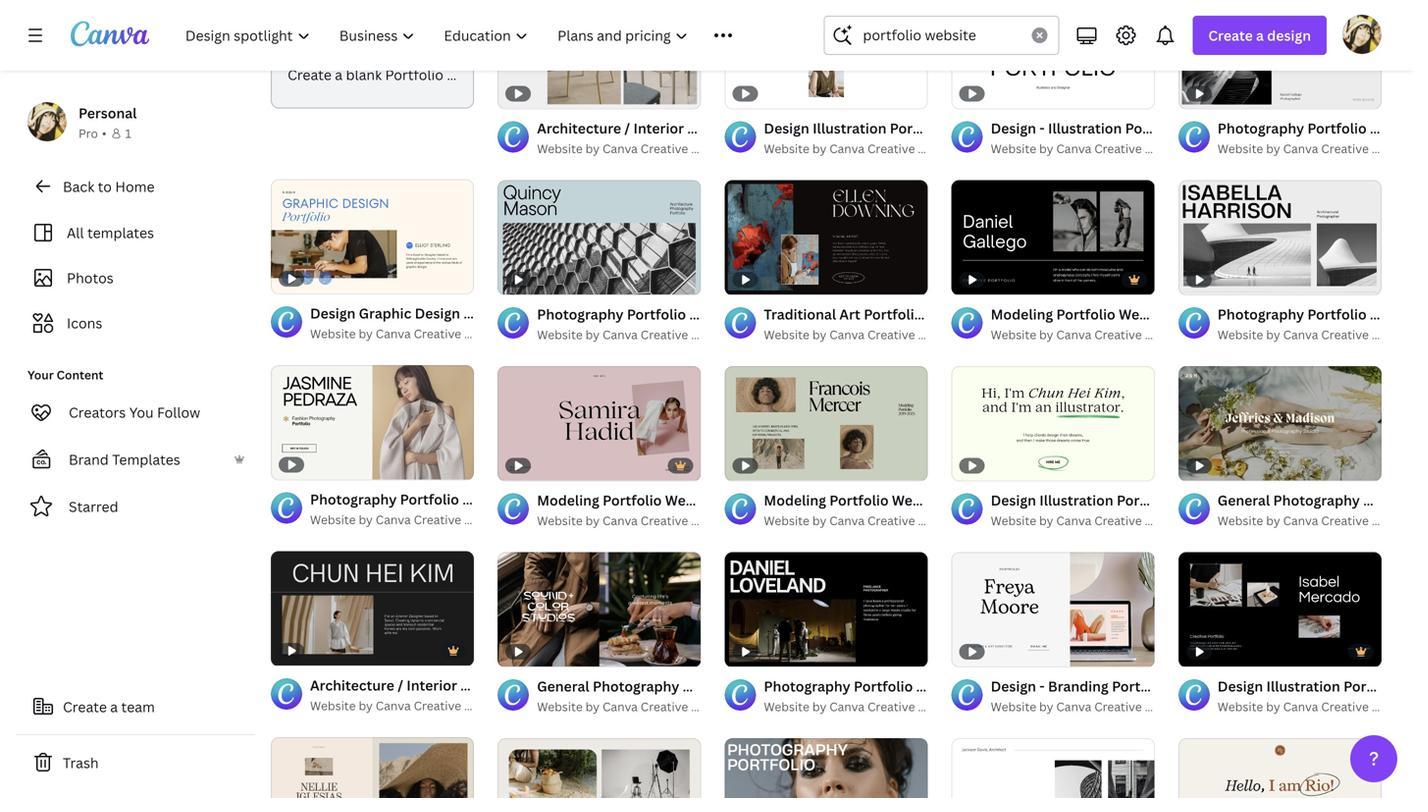 Task type: describe. For each thing, give the bounding box(es) containing it.
•
[[102, 125, 107, 141]]

website inside 'link'
[[447, 66, 500, 84]]

trash
[[63, 754, 99, 772]]

create a design
[[1209, 26, 1312, 45]]

brand templates link
[[16, 440, 255, 479]]

team
[[121, 698, 155, 716]]

Search search field
[[863, 17, 1021, 54]]

create a team button
[[16, 687, 255, 727]]

icons
[[67, 314, 102, 332]]

all templates link
[[27, 214, 244, 251]]

your
[[27, 367, 54, 383]]

a for blank
[[335, 66, 343, 84]]

create a blank portfolio website element
[[271, 0, 500, 108]]

creators you follow link
[[16, 393, 255, 432]]

1
[[125, 125, 131, 141]]

create a blank portfolio website link
[[271, 0, 500, 108]]

follow
[[157, 403, 200, 422]]

pro •
[[79, 125, 107, 141]]

create a team
[[63, 698, 155, 716]]

stephanie aranda image
[[1343, 14, 1383, 54]]

pro
[[79, 125, 98, 141]]

starred link
[[16, 487, 255, 526]]



Task type: vqa. For each thing, say whether or not it's contained in the screenshot.
top "if"
no



Task type: locate. For each thing, give the bounding box(es) containing it.
create for create a blank portfolio website
[[288, 66, 332, 84]]

2 vertical spatial create
[[63, 698, 107, 716]]

canva
[[603, 140, 638, 157], [830, 140, 865, 157], [1057, 140, 1092, 157], [1284, 140, 1319, 157], [376, 326, 411, 342], [603, 327, 638, 343], [830, 327, 865, 343], [1057, 327, 1092, 343], [1284, 327, 1319, 343], [376, 512, 411, 528], [603, 513, 638, 529], [830, 513, 865, 529], [1057, 513, 1092, 529], [1284, 513, 1319, 529], [376, 698, 411, 714], [603, 699, 638, 715], [830, 699, 865, 715], [1057, 699, 1092, 715], [1284, 699, 1319, 715]]

a for team
[[110, 698, 118, 716]]

a for design
[[1257, 26, 1265, 45]]

trash link
[[16, 743, 255, 783]]

1 horizontal spatial create
[[288, 66, 332, 84]]

back
[[63, 177, 94, 196]]

creative
[[641, 140, 689, 157], [868, 140, 916, 157], [1095, 140, 1143, 157], [1322, 140, 1370, 157], [414, 326, 462, 342], [641, 327, 689, 343], [868, 327, 916, 343], [1095, 327, 1143, 343], [1322, 327, 1370, 343], [414, 512, 462, 528], [641, 513, 689, 529], [868, 513, 916, 529], [1095, 513, 1143, 529], [1322, 513, 1370, 529], [414, 698, 462, 714], [641, 699, 689, 715], [868, 699, 916, 715], [1095, 699, 1143, 715], [1322, 699, 1370, 715]]

a inside button
[[110, 698, 118, 716]]

a left "blank"
[[335, 66, 343, 84]]

1 vertical spatial create
[[288, 66, 332, 84]]

photos link
[[27, 259, 244, 297]]

create left design
[[1209, 26, 1254, 45]]

2 vertical spatial a
[[110, 698, 118, 716]]

templates
[[87, 223, 154, 242]]

create inside dropdown button
[[1209, 26, 1254, 45]]

1 vertical spatial a
[[335, 66, 343, 84]]

design
[[1268, 26, 1312, 45]]

creators
[[69, 403, 126, 422]]

create
[[1209, 26, 1254, 45], [288, 66, 332, 84], [63, 698, 107, 716]]

create inside 'link'
[[288, 66, 332, 84]]

starred
[[69, 497, 118, 516]]

create for create a design
[[1209, 26, 1254, 45]]

personal
[[79, 104, 137, 122]]

1 horizontal spatial a
[[335, 66, 343, 84]]

top level navigation element
[[173, 16, 777, 55], [173, 16, 777, 55]]

icons link
[[27, 304, 244, 342]]

2 horizontal spatial create
[[1209, 26, 1254, 45]]

create inside button
[[63, 698, 107, 716]]

website by canva creative studio
[[537, 140, 729, 157], [764, 140, 956, 157], [991, 140, 1183, 157], [1218, 140, 1410, 157], [310, 326, 502, 342], [537, 327, 729, 343], [764, 327, 956, 343], [991, 327, 1183, 343], [1218, 327, 1410, 343], [310, 512, 502, 528], [537, 513, 729, 529], [764, 513, 956, 529], [991, 513, 1183, 529], [1218, 513, 1410, 529], [310, 698, 502, 714], [537, 699, 729, 715], [764, 699, 956, 715], [991, 699, 1183, 715], [1218, 699, 1410, 715]]

studio
[[691, 140, 729, 157], [918, 140, 956, 157], [1145, 140, 1183, 157], [1373, 140, 1410, 157], [464, 326, 502, 342], [691, 327, 729, 343], [918, 327, 956, 343], [1145, 327, 1183, 343], [1373, 327, 1410, 343], [464, 512, 502, 528], [691, 513, 729, 529], [918, 513, 956, 529], [1145, 513, 1183, 529], [1373, 513, 1410, 529], [464, 698, 502, 714], [691, 699, 729, 715], [918, 699, 956, 715], [1145, 699, 1183, 715], [1373, 699, 1410, 715]]

a inside 'link'
[[335, 66, 343, 84]]

a left team
[[110, 698, 118, 716]]

0 vertical spatial create
[[1209, 26, 1254, 45]]

brand
[[69, 450, 109, 469]]

a inside dropdown button
[[1257, 26, 1265, 45]]

home
[[115, 177, 155, 196]]

portfolio
[[385, 66, 444, 84]]

your content
[[27, 367, 103, 383]]

0 horizontal spatial a
[[110, 698, 118, 716]]

a
[[1257, 26, 1265, 45], [335, 66, 343, 84], [110, 698, 118, 716]]

create left "blank"
[[288, 66, 332, 84]]

blank
[[346, 66, 382, 84]]

2 horizontal spatial a
[[1257, 26, 1265, 45]]

create a blank portfolio website
[[288, 66, 500, 84]]

content
[[57, 367, 103, 383]]

create a design button
[[1193, 16, 1328, 55]]

photos
[[67, 269, 114, 287]]

0 horizontal spatial create
[[63, 698, 107, 716]]

website
[[447, 66, 500, 84], [537, 140, 583, 157], [764, 140, 810, 157], [991, 140, 1037, 157], [1218, 140, 1264, 157], [310, 326, 356, 342], [537, 327, 583, 343], [764, 327, 810, 343], [991, 327, 1037, 343], [1218, 327, 1264, 343], [310, 512, 356, 528], [537, 513, 583, 529], [764, 513, 810, 529], [991, 513, 1037, 529], [1218, 513, 1264, 529], [310, 698, 356, 714], [537, 699, 583, 715], [764, 699, 810, 715], [991, 699, 1037, 715], [1218, 699, 1264, 715]]

website by canva creative studio link
[[537, 139, 729, 159], [764, 139, 956, 159], [991, 139, 1183, 159], [1218, 139, 1410, 159], [310, 324, 502, 344], [537, 325, 729, 345], [764, 325, 956, 345], [991, 325, 1183, 345], [1218, 325, 1410, 345], [310, 510, 502, 530], [537, 511, 729, 531], [764, 511, 956, 531], [991, 511, 1183, 531], [1218, 511, 1410, 531], [310, 696, 502, 716], [537, 697, 729, 717], [764, 697, 956, 717], [991, 697, 1183, 717], [1218, 697, 1410, 717]]

you
[[129, 403, 154, 422]]

brand templates
[[69, 450, 180, 469]]

by
[[586, 140, 600, 157], [813, 140, 827, 157], [1040, 140, 1054, 157], [1267, 140, 1281, 157], [359, 326, 373, 342], [586, 327, 600, 343], [813, 327, 827, 343], [1040, 327, 1054, 343], [1267, 327, 1281, 343], [359, 512, 373, 528], [586, 513, 600, 529], [813, 513, 827, 529], [1040, 513, 1054, 529], [1267, 513, 1281, 529], [359, 698, 373, 714], [586, 699, 600, 715], [813, 699, 827, 715], [1040, 699, 1054, 715], [1267, 699, 1281, 715]]

None search field
[[824, 16, 1060, 55]]

templates
[[112, 450, 180, 469]]

create for create a team
[[63, 698, 107, 716]]

create left team
[[63, 698, 107, 716]]

all templates
[[67, 223, 154, 242]]

back to home link
[[16, 167, 255, 206]]

to
[[98, 177, 112, 196]]

a left design
[[1257, 26, 1265, 45]]

0 vertical spatial a
[[1257, 26, 1265, 45]]

creators you follow
[[69, 403, 200, 422]]

back to home
[[63, 177, 155, 196]]

all
[[67, 223, 84, 242]]



